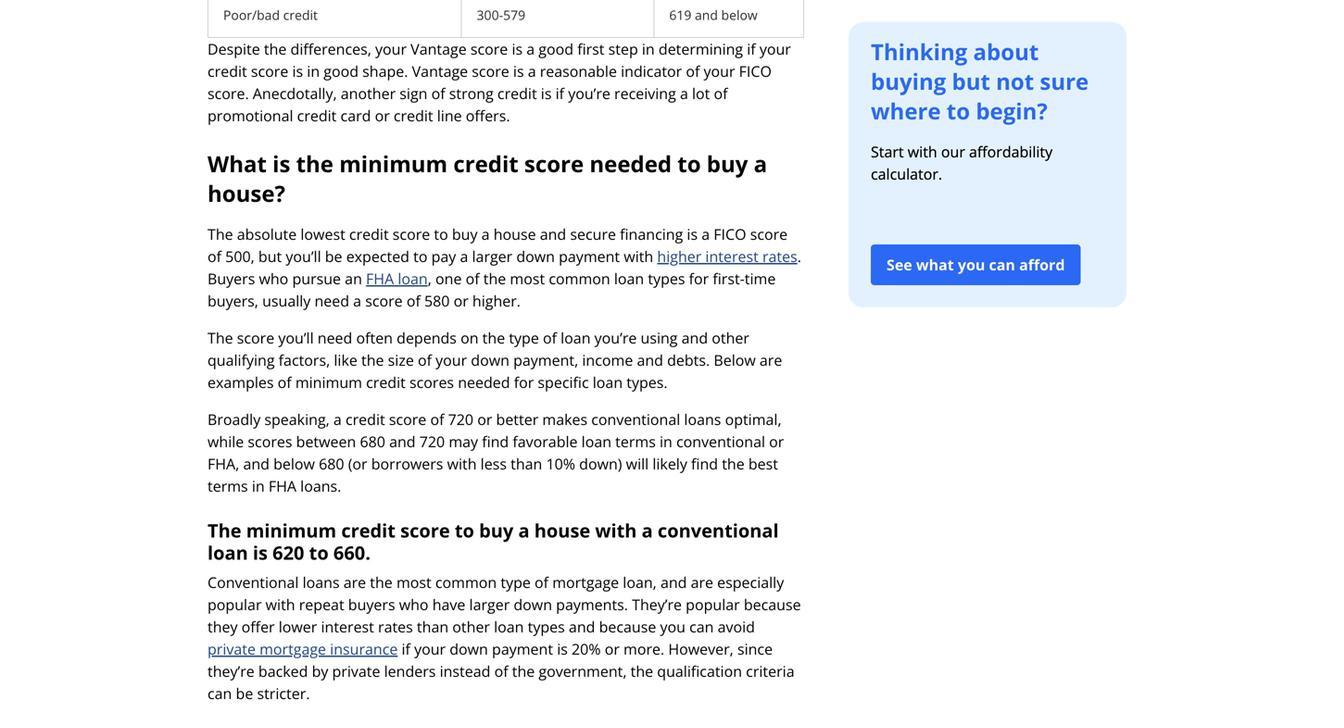 Task type: describe. For each thing, give the bounding box(es) containing it.
0 vertical spatial because
[[744, 595, 801, 615]]

,
[[428, 269, 432, 289]]

(or
[[348, 454, 368, 474]]

and right fha, in the left of the page
[[243, 454, 270, 474]]

or up best
[[770, 432, 785, 452]]

types inside , one of the most common loan types for first-time buyers, usually need a score of 580 or higher.
[[648, 269, 685, 289]]

0 horizontal spatial 680
[[319, 454, 344, 474]]

loan inside broadly speaking, a credit score of 720 or better makes conventional loans optimal, while scores between 680 and 720 may find favorable loan terms in conventional or fha, and below 680 (or borrowers with less than 10% down) will likely find the best terms in fha loans.
[[582, 432, 612, 452]]

1 vertical spatial conventional
[[677, 432, 766, 452]]

0 vertical spatial fha
[[366, 269, 394, 289]]

like
[[334, 350, 358, 370]]

size
[[388, 350, 414, 370]]

0 vertical spatial good
[[539, 39, 574, 59]]

1 horizontal spatial if
[[556, 83, 565, 103]]

loans inside conventional loans are the most common type of mortgage loan, and are especially popular with repeat buyers who have larger down payments. they're popular because they offer lower interest rates than other loan types and because you can avoid private mortgage insurance
[[303, 573, 340, 593]]

1 vertical spatial mortgage
[[260, 640, 326, 660]]

below inside broadly speaking, a credit score of 720 or better makes conventional loans optimal, while scores between 680 and 720 may find favorable loan terms in conventional or fha, and below 680 (or borrowers with less than 10% down) will likely find the best terms in fha loans.
[[274, 454, 315, 474]]

to left pay
[[414, 247, 428, 267]]

broadly speaking, a credit score of 720 or better makes conventional loans optimal, while scores between 680 and 720 may find favorable loan terms in conventional or fha, and below 680 (or borrowers with less than 10% down) will likely find the best terms in fha loans.
[[208, 410, 785, 496]]

strong
[[449, 83, 494, 103]]

especially
[[718, 573, 784, 593]]

you'll inside the score you'll need often depends on the type of loan you're using and other qualifying factors, like the size of your down payment, income and debts. below are examples of minimum credit scores needed for specific loan types.
[[278, 328, 314, 348]]

credit inside the minimum credit score to buy a house with a conventional loan is 620 to 660.
[[341, 518, 396, 544]]

be inside if your down payment is 20% or more. however, since they're backed by private lenders instead of the government, the qualification criteria can be stricter.
[[236, 684, 253, 704]]

0 vertical spatial rates
[[763, 247, 798, 267]]

common for loan
[[549, 269, 611, 289]]

score.
[[208, 83, 249, 103]]

poor/bad
[[223, 6, 280, 24]]

rates inside conventional loans are the most common type of mortgage loan, and are especially popular with repeat buyers who have larger down payments. they're popular because they offer lower interest rates than other loan types and because you can avoid private mortgage insurance
[[378, 617, 413, 637]]

offers.
[[466, 106, 510, 126]]

need inside the score you'll need often depends on the type of loan you're using and other qualifying factors, like the size of your down payment, income and debts. below are examples of minimum credit scores needed for specific loan types.
[[318, 328, 353, 348]]

despite the differences, your vantage score is a good first step in determining if your credit score is in good shape. vantage score is a reasonable indicator of your fico score. anecdotally, another sign of strong credit is if you're receiving a lot of promotional credit card or credit line offers.
[[208, 39, 791, 126]]

start with our affordability calculator.
[[871, 142, 1053, 184]]

300-
[[477, 6, 503, 24]]

see what you can afford
[[887, 255, 1065, 275]]

300-579
[[477, 6, 526, 24]]

loans inside broadly speaking, a credit score of 720 or better makes conventional loans optimal, while scores between 680 and 720 may find favorable loan terms in conventional or fha, and below 680 (or borrowers with less than 10% down) will likely find the best terms in fha loans.
[[684, 410, 722, 430]]

and up "they're"
[[661, 573, 687, 593]]

qualifying
[[208, 350, 275, 370]]

line
[[437, 106, 462, 126]]

loan down income
[[593, 373, 623, 393]]

sure
[[1040, 66, 1089, 96]]

if your down payment is 20% or more. however, since they're backed by private lenders instead of the government, the qualification criteria can be stricter.
[[208, 640, 795, 704]]

thinking
[[871, 37, 968, 67]]

the for the minimum credit score to buy a house with a conventional loan is 620 to 660.
[[208, 518, 242, 544]]

fha loan link
[[366, 269, 428, 289]]

1 horizontal spatial are
[[691, 573, 714, 593]]

down inside conventional loans are the most common type of mortgage loan, and are especially popular with repeat buyers who have larger down payments. they're popular because they offer lower interest rates than other loan types and because you can avoid private mortgage insurance
[[514, 595, 552, 615]]

and up 'types.'
[[637, 350, 664, 370]]

1 horizontal spatial 680
[[360, 432, 386, 452]]

conventional
[[208, 573, 299, 593]]

the inside , one of the most common loan types for first-time buyers, usually need a score of 580 or higher.
[[484, 269, 506, 289]]

an
[[345, 269, 362, 289]]

of right lot
[[714, 83, 728, 103]]

fha,
[[208, 454, 239, 474]]

reasonable
[[540, 61, 617, 81]]

is inside if your down payment is 20% or more. however, since they're backed by private lenders instead of the government, the qualification criteria can be stricter.
[[557, 640, 568, 660]]

1 vertical spatial vantage
[[412, 61, 468, 81]]

who inside . buyers who pursue an
[[259, 269, 289, 289]]

with inside the absolute lowest credit score to buy a house and secure financing is a fico score of 500, but you'll be expected to pay a larger down payment with
[[624, 247, 654, 267]]

larger inside the absolute lowest credit score to buy a house and secure financing is a fico score of 500, but you'll be expected to pay a larger down payment with
[[472, 247, 513, 267]]

needed inside the score you'll need often depends on the type of loan you're using and other qualifying factors, like the size of your down payment, income and debts. below are examples of minimum credit scores needed for specific loan types.
[[458, 373, 510, 393]]

determining
[[659, 39, 744, 59]]

the inside despite the differences, your vantage score is a good first step in determining if your credit score is in good shape. vantage score is a reasonable indicator of your fico score. anecdotally, another sign of strong credit is if you're receiving a lot of promotional credit card or credit line offers.
[[264, 39, 287, 59]]

borrowers
[[371, 454, 443, 474]]

10%
[[546, 454, 576, 474]]

20%
[[572, 640, 601, 660]]

who inside conventional loans are the most common type of mortgage loan, and are especially popular with repeat buyers who have larger down payments. they're popular because they offer lower interest rates than other loan types and because you can avoid private mortgage insurance
[[399, 595, 429, 615]]

buyers
[[208, 269, 255, 289]]

of inside if your down payment is 20% or more. however, since they're backed by private lenders instead of the government, the qualification criteria can be stricter.
[[495, 662, 509, 682]]

lenders
[[384, 662, 436, 682]]

minimum inside what is the minimum credit score needed to buy a house?
[[339, 149, 448, 179]]

in up 'likely'
[[660, 432, 673, 452]]

and inside the absolute lowest credit score to buy a house and secure financing is a fico score of 500, but you'll be expected to pay a larger down payment with
[[540, 224, 567, 244]]

are inside the score you'll need often depends on the type of loan you're using and other qualifying factors, like the size of your down payment, income and debts. below are examples of minimum credit scores needed for specific loan types.
[[760, 350, 783, 370]]

types.
[[627, 373, 668, 393]]

higher interest rates
[[658, 247, 798, 267]]

score up expected
[[393, 224, 430, 244]]

begin?
[[976, 96, 1048, 126]]

with inside broadly speaking, a credit score of 720 or better makes conventional loans optimal, while scores between 680 and 720 may find favorable loan terms in conventional or fha, and below 680 (or borrowers with less than 10% down) will likely find the best terms in fha loans.
[[447, 454, 477, 474]]

score up the time
[[751, 224, 788, 244]]

higher.
[[473, 291, 521, 311]]

score inside the minimum credit score to buy a house with a conventional loan is 620 to 660.
[[401, 518, 450, 544]]

house inside the absolute lowest credit score to buy a house and secure financing is a fico score of 500, but you'll be expected to pay a larger down payment with
[[494, 224, 536, 244]]

time
[[745, 269, 776, 289]]

on
[[461, 328, 479, 348]]

with inside conventional loans are the most common type of mortgage loan, and are especially popular with repeat buyers who have larger down payments. they're popular because they offer lower interest rates than other loan types and because you can avoid private mortgage insurance
[[266, 595, 295, 615]]

down inside if your down payment is 20% or more. however, since they're backed by private lenders instead of the government, the qualification criteria can be stricter.
[[450, 640, 488, 660]]

pay
[[432, 247, 456, 267]]

about
[[974, 37, 1039, 67]]

between
[[296, 432, 356, 452]]

or inside if your down payment is 20% or more. however, since they're backed by private lenders instead of the government, the qualification criteria can be stricter.
[[605, 640, 620, 660]]

more.
[[624, 640, 665, 660]]

to up pay
[[434, 224, 448, 244]]

down inside the absolute lowest credit score to buy a house and secure financing is a fico score of 500, but you'll be expected to pay a larger down payment with
[[517, 247, 555, 267]]

loans.
[[300, 477, 341, 496]]

your up shape.
[[375, 39, 407, 59]]

offer
[[242, 617, 275, 637]]

criteria
[[746, 662, 795, 682]]

house?
[[208, 178, 285, 209]]

payment,
[[514, 350, 579, 370]]

of right one
[[466, 269, 480, 289]]

credit up differences,
[[283, 6, 318, 24]]

than inside conventional loans are the most common type of mortgage loan, and are especially popular with repeat buyers who have larger down payments. they're popular because they offer lower interest rates than other loan types and because you can avoid private mortgage insurance
[[417, 617, 449, 637]]

down)
[[579, 454, 622, 474]]

619
[[670, 6, 692, 24]]

buy inside the absolute lowest credit score to buy a house and secure financing is a fico score of 500, but you'll be expected to pay a larger down payment with
[[452, 224, 478, 244]]

scores inside broadly speaking, a credit score of 720 or better makes conventional loans optimal, while scores between 680 and 720 may find favorable loan terms in conventional or fha, and below 680 (or borrowers with less than 10% down) will likely find the best terms in fha loans.
[[248, 432, 292, 452]]

credit up score.
[[208, 61, 247, 81]]

of down determining
[[686, 61, 700, 81]]

the right instead
[[512, 662, 535, 682]]

0 vertical spatial 720
[[448, 410, 474, 430]]

credit inside what is the minimum credit score needed to buy a house?
[[454, 149, 519, 179]]

type inside the score you'll need often depends on the type of loan you're using and other qualifying factors, like the size of your down payment, income and debts. below are examples of minimum credit scores needed for specific loan types.
[[509, 328, 539, 348]]

down inside the score you'll need often depends on the type of loan you're using and other qualifying factors, like the size of your down payment, income and debts. below are examples of minimum credit scores needed for specific loan types.
[[471, 350, 510, 370]]

1 vertical spatial 720
[[420, 432, 445, 452]]

one
[[436, 269, 462, 289]]

minimum inside the score you'll need often depends on the type of loan you're using and other qualifying factors, like the size of your down payment, income and debts. below are examples of minimum credit scores needed for specific loan types.
[[296, 373, 362, 393]]

see
[[887, 255, 913, 275]]

than inside broadly speaking, a credit score of 720 or better makes conventional loans optimal, while scores between 680 and 720 may find favorable loan terms in conventional or fha, and below 680 (or borrowers with less than 10% down) will likely find the best terms in fha loans.
[[511, 454, 543, 474]]

lot
[[692, 83, 710, 103]]

and right 619 at top right
[[695, 6, 718, 24]]

credit down "sign"
[[394, 106, 433, 126]]

or up may
[[478, 410, 493, 430]]

speaking,
[[265, 410, 330, 430]]

conventional loans are the most common type of mortgage loan, and are especially popular with repeat buyers who have larger down payments. they're popular because they offer lower interest rates than other loan types and because you can avoid private mortgage insurance
[[208, 573, 801, 660]]

likely
[[653, 454, 688, 474]]

payments.
[[556, 595, 628, 615]]

or inside despite the differences, your vantage score is a good first step in determining if your credit score is in good shape. vantage score is a reasonable indicator of your fico score. anecdotally, another sign of strong credit is if you're receiving a lot of promotional credit card or credit line offers.
[[375, 106, 390, 126]]

score inside the score you'll need often depends on the type of loan you're using and other qualifying factors, like the size of your down payment, income and debts. below are examples of minimum credit scores needed for specific loan types.
[[237, 328, 275, 348]]

higher
[[658, 247, 702, 267]]

score inside broadly speaking, a credit score of 720 or better makes conventional loans optimal, while scores between 680 and 720 may find favorable loan terms in conventional or fha, and below 680 (or borrowers with less than 10% down) will likely find the best terms in fha loans.
[[389, 410, 427, 430]]

absolute
[[237, 224, 297, 244]]

a inside what is the minimum credit score needed to buy a house?
[[754, 149, 768, 179]]

the right on
[[483, 328, 505, 348]]

buying
[[871, 66, 947, 96]]

0 horizontal spatial terms
[[208, 477, 248, 496]]

debts.
[[668, 350, 710, 370]]

the inside broadly speaking, a credit score of 720 or better makes conventional loans optimal, while scores between 680 and 720 may find favorable loan terms in conventional or fha, and below 680 (or borrowers with less than 10% down) will likely find the best terms in fha loans.
[[722, 454, 745, 474]]

loan up payment,
[[561, 328, 591, 348]]

type inside conventional loans are the most common type of mortgage loan, and are especially popular with repeat buyers who have larger down payments. they're popular because they offer lower interest rates than other loan types and because you can avoid private mortgage insurance
[[501, 573, 531, 593]]

in left loans.
[[252, 477, 265, 496]]

of left 580
[[407, 291, 421, 311]]

despite
[[208, 39, 260, 59]]

indicator
[[621, 61, 682, 81]]

have
[[433, 595, 466, 615]]

buyers
[[348, 595, 395, 615]]

or inside , one of the most common loan types for first-time buyers, usually need a score of 580 or higher.
[[454, 291, 469, 311]]

broadly
[[208, 410, 261, 430]]

and up debts.
[[682, 328, 708, 348]]

private mortgage insurance link
[[208, 640, 398, 660]]

. buyers who pursue an
[[208, 247, 802, 289]]

usually
[[262, 291, 311, 311]]

579
[[503, 6, 526, 24]]

0 horizontal spatial because
[[599, 617, 657, 637]]

a inside broadly speaking, a credit score of 720 or better makes conventional loans optimal, while scores between 680 and 720 may find favorable loan terms in conventional or fha, and below 680 (or borrowers with less than 10% down) will likely find the best terms in fha loans.
[[334, 410, 342, 430]]

your inside the score you'll need often depends on the type of loan you're using and other qualifying factors, like the size of your down payment, income and debts. below are examples of minimum credit scores needed for specific loan types.
[[436, 350, 467, 370]]

you're inside the score you'll need often depends on the type of loan you're using and other qualifying factors, like the size of your down payment, income and debts. below are examples of minimum credit scores needed for specific loan types.
[[595, 328, 637, 348]]

larger inside conventional loans are the most common type of mortgage loan, and are especially popular with repeat buyers who have larger down payments. they're popular because they offer lower interest rates than other loan types and because you can avoid private mortgage insurance
[[470, 595, 510, 615]]

the down often
[[362, 350, 384, 370]]

payment inside if your down payment is 20% or more. however, since they're backed by private lenders instead of the government, the qualification criteria can be stricter.
[[492, 640, 553, 660]]

specific
[[538, 373, 589, 393]]

insurance
[[330, 640, 398, 660]]

1 horizontal spatial below
[[722, 6, 758, 24]]

you're inside despite the differences, your vantage score is a good first step in determining if your credit score is in good shape. vantage score is a reasonable indicator of your fico score. anecdotally, another sign of strong credit is if you're receiving a lot of promotional credit card or credit line offers.
[[568, 83, 611, 103]]

however,
[[669, 640, 734, 660]]

loan up 580
[[398, 269, 428, 289]]

repeat
[[299, 595, 344, 615]]

pursue
[[292, 269, 341, 289]]

not
[[997, 66, 1035, 96]]

poor/bad credit
[[223, 6, 318, 24]]

what
[[208, 149, 267, 179]]

and up 20%
[[569, 617, 595, 637]]

score inside , one of the most common loan types for first-time buyers, usually need a score of 580 or higher.
[[365, 291, 403, 311]]

needed inside what is the minimum credit score needed to buy a house?
[[590, 149, 672, 179]]



Task type: vqa. For each thing, say whether or not it's contained in the screenshot.
Median ZHVI to the right
no



Task type: locate. For each thing, give the bounding box(es) containing it.
1 horizontal spatial than
[[511, 454, 543, 474]]

1 vertical spatial than
[[417, 617, 449, 637]]

1 horizontal spatial popular
[[686, 595, 740, 615]]

in up indicator
[[642, 39, 655, 59]]

0 vertical spatial you'll
[[286, 247, 321, 267]]

rates down buyers
[[378, 617, 413, 637]]

popular up avoid
[[686, 595, 740, 615]]

or
[[375, 106, 390, 126], [454, 291, 469, 311], [478, 410, 493, 430], [770, 432, 785, 452], [605, 640, 620, 660]]

optimal,
[[725, 410, 782, 430]]

2 vertical spatial conventional
[[658, 518, 779, 544]]

fico up the 'higher interest rates'
[[714, 224, 747, 244]]

1 vertical spatial needed
[[458, 373, 510, 393]]

types down higher in the top of the page
[[648, 269, 685, 289]]

3 the from the top
[[208, 518, 242, 544]]

1 horizontal spatial most
[[510, 269, 545, 289]]

of right instead
[[495, 662, 509, 682]]

and
[[695, 6, 718, 24], [540, 224, 567, 244], [682, 328, 708, 348], [637, 350, 664, 370], [389, 432, 416, 452], [243, 454, 270, 474], [661, 573, 687, 593], [569, 617, 595, 637]]

is inside the minimum credit score to buy a house with a conventional loan is 620 to 660.
[[253, 540, 268, 566]]

credit inside broadly speaking, a credit score of 720 or better makes conventional loans optimal, while scores between 680 and 720 may find favorable loan terms in conventional or fha, and below 680 (or borrowers with less than 10% down) will likely find the best terms in fha loans.
[[346, 410, 385, 430]]

type down the minimum credit score to buy a house with a conventional loan is 620 to 660.
[[501, 573, 531, 593]]

1 vertical spatial good
[[324, 61, 359, 81]]

with down the financing
[[624, 247, 654, 267]]

0 horizontal spatial payment
[[492, 640, 553, 660]]

to up our
[[947, 96, 971, 126]]

score
[[471, 39, 508, 59], [251, 61, 289, 81], [472, 61, 510, 81], [525, 149, 584, 179], [393, 224, 430, 244], [751, 224, 788, 244], [365, 291, 403, 311], [237, 328, 275, 348], [389, 410, 427, 430], [401, 518, 450, 544]]

1 vertical spatial the
[[208, 328, 233, 348]]

be
[[325, 247, 343, 267], [236, 684, 253, 704]]

credit down size
[[366, 373, 406, 393]]

.
[[798, 247, 802, 267]]

if down reasonable
[[556, 83, 565, 103]]

interest inside conventional loans are the most common type of mortgage loan, and are especially popular with repeat buyers who have larger down payments. they're popular because they offer lower interest rates than other loan types and because you can avoid private mortgage insurance
[[321, 617, 374, 637]]

best
[[749, 454, 779, 474]]

type
[[509, 328, 539, 348], [501, 573, 531, 593]]

backed
[[259, 662, 308, 682]]

0 horizontal spatial than
[[417, 617, 449, 637]]

buy down less
[[479, 518, 514, 544]]

score down borrowers in the left bottom of the page
[[401, 518, 450, 544]]

1 horizontal spatial because
[[744, 595, 801, 615]]

1 vertical spatial 680
[[319, 454, 344, 474]]

1 vertical spatial be
[[236, 684, 253, 704]]

1 vertical spatial other
[[453, 617, 490, 637]]

most for higher.
[[510, 269, 545, 289]]

our
[[942, 142, 966, 162]]

the inside the minimum credit score to buy a house with a conventional loan is 620 to 660.
[[208, 518, 242, 544]]

the absolute lowest credit score to buy a house and secure financing is a fico score of 500, but you'll be expected to pay a larger down payment with
[[208, 224, 788, 267]]

step
[[609, 39, 638, 59]]

680 up (or
[[360, 432, 386, 452]]

0 horizontal spatial types
[[528, 617, 565, 637]]

another
[[341, 83, 396, 103]]

loans up repeat at the left bottom of the page
[[303, 573, 340, 593]]

0 vertical spatial private
[[208, 640, 256, 660]]

680 down 'between'
[[319, 454, 344, 474]]

1 vertical spatial type
[[501, 573, 531, 593]]

0 horizontal spatial 720
[[420, 432, 445, 452]]

than down favorable
[[511, 454, 543, 474]]

1 vertical spatial house
[[535, 518, 591, 544]]

where
[[871, 96, 941, 126]]

to right "620"
[[309, 540, 329, 566]]

house inside the minimum credit score to buy a house with a conventional loan is 620 to 660.
[[535, 518, 591, 544]]

1 horizontal spatial other
[[712, 328, 750, 348]]

since
[[738, 640, 773, 660]]

0 vertical spatial needed
[[590, 149, 672, 179]]

thinking about buying but not sure where to begin?
[[871, 37, 1089, 126]]

0 vertical spatial larger
[[472, 247, 513, 267]]

loans
[[684, 410, 722, 430], [303, 573, 340, 593]]

promotional
[[208, 106, 293, 126]]

minimum down loans.
[[246, 518, 337, 544]]

2 vertical spatial minimum
[[246, 518, 337, 544]]

see what you can afford link
[[871, 245, 1081, 286]]

than
[[511, 454, 543, 474], [417, 617, 449, 637]]

1 vertical spatial types
[[528, 617, 565, 637]]

fha down expected
[[366, 269, 394, 289]]

of inside broadly speaking, a credit score of 720 or better makes conventional loans optimal, while scores between 680 and 720 may find favorable loan terms in conventional or fha, and below 680 (or borrowers with less than 10% down) will likely find the best terms in fha loans.
[[431, 410, 444, 430]]

because
[[744, 595, 801, 615], [599, 617, 657, 637]]

the down more. at the left of page
[[631, 662, 654, 682]]

common down secure
[[549, 269, 611, 289]]

the up buyers
[[370, 573, 393, 593]]

is inside the absolute lowest credit score to buy a house and secure financing is a fico score of 500, but you'll be expected to pay a larger down payment with
[[687, 224, 698, 244]]

2 horizontal spatial are
[[760, 350, 783, 370]]

most up "higher."
[[510, 269, 545, 289]]

a inside , one of the most common loan types for first-time buyers, usually need a score of 580 or higher.
[[353, 291, 362, 311]]

expected
[[346, 247, 410, 267]]

they're
[[208, 662, 255, 682]]

they're
[[632, 595, 682, 615]]

1 horizontal spatial fha
[[366, 269, 394, 289]]

0 horizontal spatial mortgage
[[260, 640, 326, 660]]

0 horizontal spatial can
[[208, 684, 232, 704]]

1 horizontal spatial terms
[[616, 432, 656, 452]]

buy inside what is the minimum credit score needed to buy a house?
[[707, 149, 748, 179]]

score down 300-
[[471, 39, 508, 59]]

660.
[[334, 540, 371, 566]]

with inside start with our affordability calculator.
[[908, 142, 938, 162]]

loans left optimal,
[[684, 410, 722, 430]]

1 vertical spatial minimum
[[296, 373, 362, 393]]

factors,
[[279, 350, 330, 370]]

2 the from the top
[[208, 328, 233, 348]]

the
[[264, 39, 287, 59], [296, 149, 334, 179], [484, 269, 506, 289], [483, 328, 505, 348], [362, 350, 384, 370], [722, 454, 745, 474], [370, 573, 393, 593], [512, 662, 535, 682], [631, 662, 654, 682]]

1 popular from the left
[[208, 595, 262, 615]]

stricter.
[[257, 684, 310, 704]]

most inside , one of the most common loan types for first-time buyers, usually need a score of 580 or higher.
[[510, 269, 545, 289]]

will
[[626, 454, 649, 474]]

rates
[[763, 247, 798, 267], [378, 617, 413, 637]]

the inside the absolute lowest credit score to buy a house and secure financing is a fico score of 500, but you'll be expected to pay a larger down payment with
[[208, 224, 233, 244]]

below
[[722, 6, 758, 24], [274, 454, 315, 474]]

0 vertical spatial be
[[325, 247, 343, 267]]

private up they're at the bottom of the page
[[208, 640, 256, 660]]

with up loan,
[[595, 518, 637, 544]]

for down higher in the top of the page
[[689, 269, 709, 289]]

can
[[990, 255, 1016, 275], [690, 617, 714, 637], [208, 684, 232, 704]]

the for the absolute lowest credit score to buy a house and secure financing is a fico score of 500, but you'll be expected to pay a larger down payment with
[[208, 224, 233, 244]]

but inside the absolute lowest credit score to buy a house and secure financing is a fico score of 500, but you'll be expected to pay a larger down payment with
[[259, 247, 282, 267]]

credit up offers.
[[498, 83, 537, 103]]

most inside conventional loans are the most common type of mortgage loan, and are especially popular with repeat buyers who have larger down payments. they're popular because they offer lower interest rates than other loan types and because you can avoid private mortgage insurance
[[397, 573, 432, 593]]

is
[[512, 39, 523, 59], [292, 61, 303, 81], [513, 61, 524, 81], [541, 83, 552, 103], [273, 149, 290, 179], [687, 224, 698, 244], [253, 540, 268, 566], [557, 640, 568, 660]]

receiving
[[615, 83, 676, 103]]

0 horizontal spatial popular
[[208, 595, 262, 615]]

1 horizontal spatial loans
[[684, 410, 722, 430]]

0 horizontal spatial most
[[397, 573, 432, 593]]

interest up the insurance
[[321, 617, 374, 637]]

are up buyers
[[344, 573, 366, 593]]

the minimum credit score to buy a house with a conventional loan is 620 to 660.
[[208, 518, 779, 566]]

interest up first-
[[706, 247, 759, 267]]

score up strong
[[472, 61, 510, 81]]

scores down speaking, at left
[[248, 432, 292, 452]]

the inside the score you'll need often depends on the type of loan you're using and other qualifying factors, like the size of your down payment, income and debts. below are examples of minimum credit scores needed for specific loan types.
[[208, 328, 233, 348]]

need
[[315, 291, 349, 311], [318, 328, 353, 348]]

0 horizontal spatial good
[[324, 61, 359, 81]]

financing
[[620, 224, 683, 244]]

credit
[[283, 6, 318, 24], [208, 61, 247, 81], [498, 83, 537, 103], [297, 106, 337, 126], [394, 106, 433, 126], [454, 149, 519, 179], [349, 224, 389, 244], [366, 373, 406, 393], [346, 410, 385, 430], [341, 518, 396, 544]]

higher interest rates link
[[658, 247, 798, 267]]

if up lenders
[[402, 640, 411, 660]]

makes
[[543, 410, 588, 430]]

0 vertical spatial loans
[[684, 410, 722, 430]]

be down lowest
[[325, 247, 343, 267]]

fha inside broadly speaking, a credit score of 720 or better makes conventional loans optimal, while scores between 680 and 720 may find favorable loan terms in conventional or fha, and below 680 (or borrowers with less than 10% down) will likely find the best terms in fha loans.
[[269, 477, 297, 496]]

score inside what is the minimum credit score needed to buy a house?
[[525, 149, 584, 179]]

1 horizontal spatial be
[[325, 247, 343, 267]]

, one of the most common loan types for first-time buyers, usually need a score of 580 or higher.
[[208, 269, 776, 311]]

you inside conventional loans are the most common type of mortgage loan, and are especially popular with repeat buyers who have larger down payments. they're popular because they offer lower interest rates than other loan types and because you can avoid private mortgage insurance
[[660, 617, 686, 637]]

what is the minimum credit score needed to buy a house?
[[208, 149, 768, 209]]

larger right have
[[470, 595, 510, 615]]

1 vertical spatial can
[[690, 617, 714, 637]]

1 vertical spatial larger
[[470, 595, 510, 615]]

to up have
[[455, 518, 475, 544]]

0 vertical spatial than
[[511, 454, 543, 474]]

types inside conventional loans are the most common type of mortgage loan, and are especially popular with repeat buyers who have larger down payments. they're popular because they offer lower interest rates than other loan types and because you can avoid private mortgage insurance
[[528, 617, 565, 637]]

1 vertical spatial terms
[[208, 477, 248, 496]]

0 vertical spatial most
[[510, 269, 545, 289]]

often
[[356, 328, 393, 348]]

720 left may
[[420, 432, 445, 452]]

with inside the minimum credit score to buy a house with a conventional loan is 620 to 660.
[[595, 518, 637, 544]]

loan inside the minimum credit score to buy a house with a conventional loan is 620 to 660.
[[208, 540, 248, 566]]

minimum down like
[[296, 373, 362, 393]]

0 vertical spatial buy
[[707, 149, 748, 179]]

or right 20%
[[605, 640, 620, 660]]

1 vertical spatial find
[[692, 454, 718, 474]]

who
[[259, 269, 289, 289], [399, 595, 429, 615]]

scores inside the score you'll need often depends on the type of loan you're using and other qualifying factors, like the size of your down payment, income and debts. below are examples of minimum credit scores needed for specific loan types.
[[410, 373, 454, 393]]

minimum inside the minimum credit score to buy a house with a conventional loan is 620 to 660.
[[246, 518, 337, 544]]

0 vertical spatial payment
[[559, 247, 620, 267]]

common inside conventional loans are the most common type of mortgage loan, and are especially popular with repeat buyers who have larger down payments. they're popular because they offer lower interest rates than other loan types and because you can avoid private mortgage insurance
[[436, 573, 497, 593]]

1 vertical spatial because
[[599, 617, 657, 637]]

may
[[449, 432, 478, 452]]

the up conventional
[[208, 518, 242, 544]]

below up determining
[[722, 6, 758, 24]]

in
[[642, 39, 655, 59], [307, 61, 320, 81], [660, 432, 673, 452], [252, 477, 265, 496]]

other inside the score you'll need often depends on the type of loan you're using and other qualifying factors, like the size of your down payment, income and debts. below are examples of minimum credit scores needed for specific loan types.
[[712, 328, 750, 348]]

0 vertical spatial minimum
[[339, 149, 448, 179]]

common
[[549, 269, 611, 289], [436, 573, 497, 593]]

be down they're at the bottom of the page
[[236, 684, 253, 704]]

0 horizontal spatial find
[[482, 432, 509, 452]]

the inside what is the minimum credit score needed to buy a house?
[[296, 149, 334, 179]]

other up below
[[712, 328, 750, 348]]

you'll inside the absolute lowest credit score to buy a house and secure financing is a fico score of 500, but you'll be expected to pay a larger down payment with
[[286, 247, 321, 267]]

0 vertical spatial who
[[259, 269, 289, 289]]

credit inside the score you'll need often depends on the type of loan you're using and other qualifying factors, like the size of your down payment, income and debts. below are examples of minimum credit scores needed for specific loan types.
[[366, 373, 406, 393]]

0 vertical spatial scores
[[410, 373, 454, 393]]

find right 'likely'
[[692, 454, 718, 474]]

payment inside the absolute lowest credit score to buy a house and secure financing is a fico score of 500, but you'll be expected to pay a larger down payment with
[[559, 247, 620, 267]]

score down the fha loan link
[[365, 291, 403, 311]]

0 horizontal spatial private
[[208, 640, 256, 660]]

your inside if your down payment is 20% or more. however, since they're backed by private lenders instead of the government, the qualification criteria can be stricter.
[[414, 640, 446, 660]]

examples
[[208, 373, 274, 393]]

be inside the absolute lowest credit score to buy a house and secure financing is a fico score of 500, but you'll be expected to pay a larger down payment with
[[325, 247, 343, 267]]

common inside , one of the most common loan types for first-time buyers, usually need a score of 580 or higher.
[[549, 269, 611, 289]]

private inside conventional loans are the most common type of mortgage loan, and are especially popular with repeat buyers who have larger down payments. they're popular because they offer lower interest rates than other loan types and because you can avoid private mortgage insurance
[[208, 640, 256, 660]]

0 horizontal spatial other
[[453, 617, 490, 637]]

1 the from the top
[[208, 224, 233, 244]]

1 horizontal spatial rates
[[763, 247, 798, 267]]

0 horizontal spatial below
[[274, 454, 315, 474]]

2 vertical spatial can
[[208, 684, 232, 704]]

but inside thinking about buying but not sure where to begin?
[[952, 66, 991, 96]]

fico inside the absolute lowest credit score to buy a house and secure financing is a fico score of 500, but you'll be expected to pay a larger down payment with
[[714, 224, 747, 244]]

score up anecdotally,
[[251, 61, 289, 81]]

other inside conventional loans are the most common type of mortgage loan, and are especially popular with repeat buyers who have larger down payments. they're popular because they offer lower interest rates than other loan types and because you can avoid private mortgage insurance
[[453, 617, 490, 637]]

you down "they're"
[[660, 617, 686, 637]]

the score you'll need often depends on the type of loan you're using and other qualifying factors, like the size of your down payment, income and debts. below are examples of minimum credit scores needed for specific loan types.
[[208, 328, 783, 393]]

1 horizontal spatial for
[[689, 269, 709, 289]]

loan
[[398, 269, 428, 289], [614, 269, 644, 289], [561, 328, 591, 348], [593, 373, 623, 393], [582, 432, 612, 452], [208, 540, 248, 566], [494, 617, 524, 637]]

0 horizontal spatial scores
[[248, 432, 292, 452]]

1 vertical spatial fha
[[269, 477, 297, 496]]

credit down anecdotally,
[[297, 106, 337, 126]]

0 vertical spatial can
[[990, 255, 1016, 275]]

if right determining
[[747, 39, 756, 59]]

0 horizontal spatial but
[[259, 247, 282, 267]]

income
[[582, 350, 633, 370]]

0 horizontal spatial who
[[259, 269, 289, 289]]

shape.
[[363, 61, 408, 81]]

less
[[481, 454, 507, 474]]

needed down receiving
[[590, 149, 672, 179]]

0 horizontal spatial if
[[402, 640, 411, 660]]

in down differences,
[[307, 61, 320, 81]]

the up 500,
[[208, 224, 233, 244]]

for inside the score you'll need often depends on the type of loan you're using and other qualifying factors, like the size of your down payment, income and debts. below are examples of minimum credit scores needed for specific loan types.
[[514, 373, 534, 393]]

1 vertical spatial private
[[332, 662, 381, 682]]

0 horizontal spatial for
[[514, 373, 534, 393]]

the for the score you'll need often depends on the type of loan you're using and other qualifying factors, like the size of your down payment, income and debts. below are examples of minimum credit scores needed for specific loan types.
[[208, 328, 233, 348]]

to inside thinking about buying but not sure where to begin?
[[947, 96, 971, 126]]

fha left loans.
[[269, 477, 297, 496]]

0 horizontal spatial fha
[[269, 477, 297, 496]]

afford
[[1020, 255, 1065, 275]]

you'll up the factors,
[[278, 328, 314, 348]]

0 vertical spatial vantage
[[411, 39, 467, 59]]

you're up income
[[595, 328, 637, 348]]

down up instead
[[450, 640, 488, 660]]

need inside , one of the most common loan types for first-time buyers, usually need a score of 580 or higher.
[[315, 291, 349, 311]]

your up lot
[[704, 61, 736, 81]]

to
[[947, 96, 971, 126], [678, 149, 701, 179], [434, 224, 448, 244], [414, 247, 428, 267], [455, 518, 475, 544], [309, 540, 329, 566]]

1 vertical spatial you
[[660, 617, 686, 637]]

you'll up pursue
[[286, 247, 321, 267]]

common up have
[[436, 573, 497, 593]]

needed
[[590, 149, 672, 179], [458, 373, 510, 393]]

most up the insurance
[[397, 573, 432, 593]]

0 vertical spatial types
[[648, 269, 685, 289]]

of up borrowers in the left bottom of the page
[[431, 410, 444, 430]]

1 vertical spatial most
[[397, 573, 432, 593]]

anecdotally,
[[253, 83, 337, 103]]

interest
[[706, 247, 759, 267], [321, 617, 374, 637]]

sign
[[400, 83, 428, 103]]

2 vertical spatial if
[[402, 640, 411, 660]]

1 vertical spatial payment
[[492, 640, 553, 660]]

for down payment,
[[514, 373, 534, 393]]

0 vertical spatial type
[[509, 328, 539, 348]]

0 horizontal spatial are
[[344, 573, 366, 593]]

and up borrowers in the left bottom of the page
[[389, 432, 416, 452]]

your right determining
[[760, 39, 791, 59]]

620
[[273, 540, 304, 566]]

larger
[[472, 247, 513, 267], [470, 595, 510, 615]]

1 horizontal spatial interest
[[706, 247, 759, 267]]

calculator.
[[871, 164, 943, 184]]

of down the factors,
[[278, 373, 292, 393]]

the up "higher."
[[484, 269, 506, 289]]

1 vertical spatial buy
[[452, 224, 478, 244]]

favorable
[[513, 432, 578, 452]]

you inside see what you can afford link
[[958, 255, 986, 275]]

private
[[208, 640, 256, 660], [332, 662, 381, 682]]

the inside conventional loans are the most common type of mortgage loan, and are especially popular with repeat buyers who have larger down payments. they're popular because they offer lower interest rates than other loan types and because you can avoid private mortgage insurance
[[370, 573, 393, 593]]

credit up 'between'
[[346, 410, 385, 430]]

they
[[208, 617, 238, 637]]

can up the however,
[[690, 617, 714, 637]]

1 horizontal spatial buy
[[479, 518, 514, 544]]

to inside what is the minimum credit score needed to buy a house?
[[678, 149, 701, 179]]

the up lowest
[[296, 149, 334, 179]]

to down lot
[[678, 149, 701, 179]]

most for larger
[[397, 573, 432, 593]]

loan inside conventional loans are the most common type of mortgage loan, and are especially popular with repeat buyers who have larger down payments. they're popular because they offer lower interest rates than other loan types and because you can avoid private mortgage insurance
[[494, 617, 524, 637]]

can inside if your down payment is 20% or more. however, since they're backed by private lenders instead of the government, the qualification criteria can be stricter.
[[208, 684, 232, 704]]

1 vertical spatial loans
[[303, 573, 340, 593]]

below
[[714, 350, 756, 370]]

conventional for a
[[658, 518, 779, 544]]

1 horizontal spatial find
[[692, 454, 718, 474]]

0 vertical spatial if
[[747, 39, 756, 59]]

rates up the time
[[763, 247, 798, 267]]

2 vertical spatial buy
[[479, 518, 514, 544]]

1 vertical spatial below
[[274, 454, 315, 474]]

of right "sign"
[[432, 83, 446, 103]]

of inside conventional loans are the most common type of mortgage loan, and are especially popular with repeat buyers who have larger down payments. they're popular because they offer lower interest rates than other loan types and because you can avoid private mortgage insurance
[[535, 573, 549, 593]]

619 and below
[[670, 6, 758, 24]]

of up payment,
[[543, 328, 557, 348]]

loan inside , one of the most common loan types for first-time buyers, usually need a score of 580 or higher.
[[614, 269, 644, 289]]

for
[[689, 269, 709, 289], [514, 373, 534, 393]]

first-
[[713, 269, 745, 289]]

1 horizontal spatial mortgage
[[553, 573, 619, 593]]

of inside the absolute lowest credit score to buy a house and secure financing is a fico score of 500, but you'll be expected to pay a larger down payment with
[[208, 247, 222, 267]]

0 horizontal spatial buy
[[452, 224, 478, 244]]

credit inside the absolute lowest credit score to buy a house and secure financing is a fico score of 500, but you'll be expected to pay a larger down payment with
[[349, 224, 389, 244]]

0 horizontal spatial rates
[[378, 617, 413, 637]]

0 horizontal spatial common
[[436, 573, 497, 593]]

mortgage up payments.
[[553, 573, 619, 593]]

what
[[917, 255, 954, 275]]

score up secure
[[525, 149, 584, 179]]

common for type
[[436, 573, 497, 593]]

house
[[494, 224, 536, 244], [535, 518, 591, 544]]

2 popular from the left
[[686, 595, 740, 615]]

if inside if your down payment is 20% or more. however, since they're backed by private lenders instead of the government, the qualification criteria can be stricter.
[[402, 640, 411, 660]]

is inside what is the minimum credit score needed to buy a house?
[[273, 149, 290, 179]]

can inside conventional loans are the most common type of mortgage loan, and are especially popular with repeat buyers who have larger down payments. they're popular because they offer lower interest rates than other loan types and because you can avoid private mortgage insurance
[[690, 617, 714, 637]]

card
[[341, 106, 371, 126]]

0 horizontal spatial you
[[660, 617, 686, 637]]

minimum down card
[[339, 149, 448, 179]]

0 vertical spatial conventional
[[592, 410, 681, 430]]

2 horizontal spatial buy
[[707, 149, 748, 179]]

buy inside the minimum credit score to buy a house with a conventional loan is 620 to 660.
[[479, 518, 514, 544]]

1 vertical spatial you'll
[[278, 328, 314, 348]]

500,
[[225, 247, 255, 267]]

fico inside despite the differences, your vantage score is a good first step in determining if your credit score is in good shape. vantage score is a reasonable indicator of your fico score. anecdotally, another sign of strong credit is if you're receiving a lot of promotional credit card or credit line offers.
[[739, 61, 772, 81]]

other down have
[[453, 617, 490, 637]]

0 vertical spatial interest
[[706, 247, 759, 267]]

private inside if your down payment is 20% or more. however, since they're backed by private lenders instead of the government, the qualification criteria can be stricter.
[[332, 662, 381, 682]]

of down depends
[[418, 350, 432, 370]]

fico down determining
[[739, 61, 772, 81]]

differences,
[[291, 39, 372, 59]]

conventional for makes
[[592, 410, 681, 430]]

you
[[958, 255, 986, 275], [660, 617, 686, 637]]

score up borrowers in the left bottom of the page
[[389, 410, 427, 430]]

720 up may
[[448, 410, 474, 430]]



